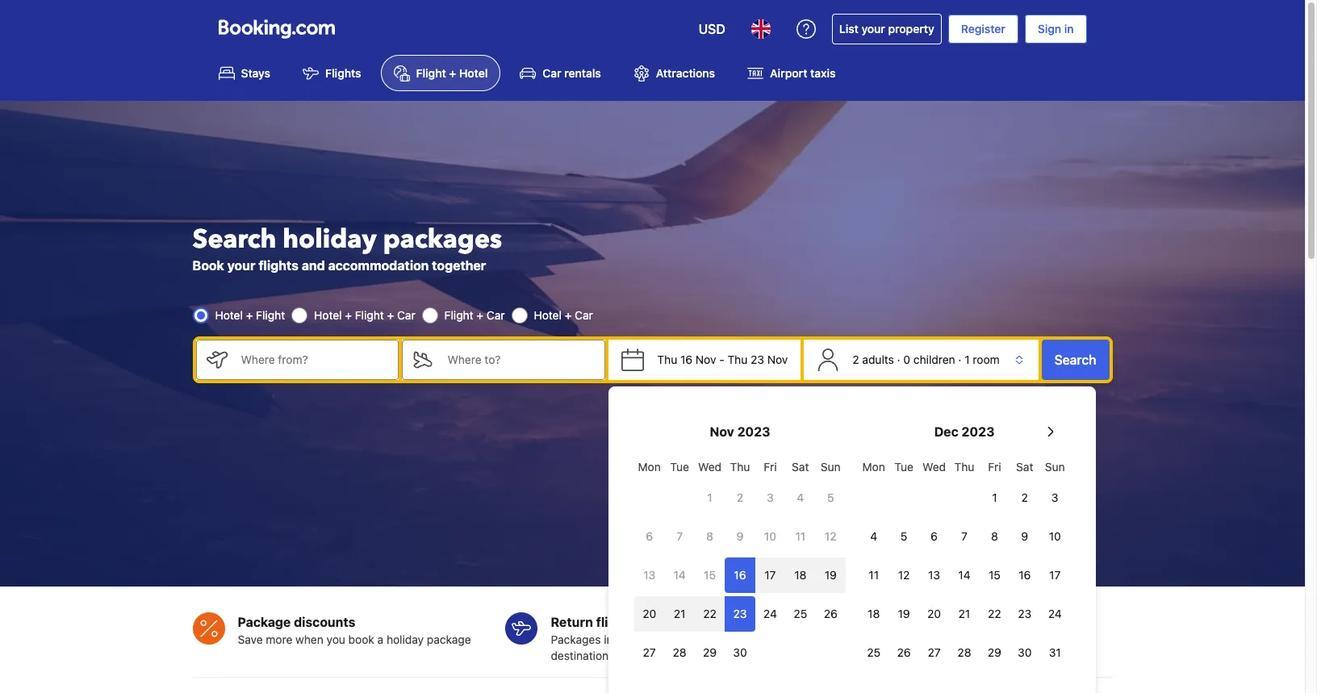 Task type: locate. For each thing, give the bounding box(es) containing it.
18 inside 18 nov 2023 checkbox
[[795, 568, 807, 582]]

29 Dec 2023 checkbox
[[980, 635, 1010, 671]]

you left see
[[993, 633, 1011, 646]]

2 17 from the left
[[1050, 568, 1061, 582]]

2 right 1 checkbox at the bottom right of the page
[[737, 491, 744, 505]]

you down "discounts"
[[327, 633, 346, 646]]

21 up what
[[959, 607, 971, 621]]

0 horizontal spatial fri
[[764, 460, 777, 474]]

21 Dec 2023 checkbox
[[950, 597, 980, 632]]

your
[[862, 22, 886, 36], [227, 258, 256, 273], [744, 633, 767, 646]]

sun for nov 2023
[[821, 460, 841, 474]]

1 fri from the left
[[764, 460, 777, 474]]

19
[[825, 568, 837, 582], [898, 607, 911, 621]]

list your property
[[840, 22, 935, 36]]

1 10 from the left
[[765, 530, 777, 543]]

5 left 6 checkbox
[[901, 530, 908, 543]]

0 horizontal spatial your
[[227, 258, 256, 273]]

1 horizontal spatial 15
[[989, 568, 1001, 582]]

1 9 from the left
[[737, 530, 744, 543]]

1 horizontal spatial 3
[[1052, 491, 1059, 505]]

1
[[965, 353, 970, 367], [708, 491, 713, 505], [993, 491, 998, 505]]

· right children
[[959, 353, 962, 367]]

see
[[1014, 633, 1033, 646]]

20 left 21 nov 2023 checkbox
[[643, 607, 657, 621]]

a
[[378, 633, 384, 646]]

all
[[864, 633, 877, 646]]

26 right '25' option
[[824, 607, 838, 621]]

1 horizontal spatial 14
[[959, 568, 971, 582]]

3 you from the left
[[1076, 633, 1095, 646]]

12
[[825, 530, 837, 543], [899, 568, 910, 582]]

0 horizontal spatial 12
[[825, 530, 837, 543]]

include
[[604, 633, 642, 646]]

sat for nov 2023
[[792, 460, 809, 474]]

0 horizontal spatial 30
[[733, 646, 747, 660]]

0 horizontal spatial 5
[[828, 491, 835, 505]]

sat
[[792, 460, 809, 474], [1017, 460, 1034, 474]]

13 inside checkbox
[[644, 568, 656, 582]]

27
[[643, 646, 656, 660], [928, 646, 941, 660]]

together
[[432, 258, 486, 273]]

0 horizontal spatial 22
[[704, 607, 717, 621]]

7 inside option
[[962, 530, 968, 543]]

13 for 13 dec 2023 option
[[929, 568, 941, 582]]

1 grid from the left
[[635, 451, 846, 671]]

1 horizontal spatial sat
[[1017, 460, 1034, 474]]

29 Nov 2023 checkbox
[[695, 635, 725, 671]]

15 inside checkbox
[[704, 568, 716, 582]]

17 cell
[[756, 555, 786, 593]]

10 Nov 2023 checkbox
[[756, 519, 786, 555]]

nov right the -
[[768, 353, 788, 367]]

1 horizontal spatial 10
[[1049, 530, 1062, 543]]

search for search holiday packages book your flights and accommodation together
[[193, 222, 276, 258]]

8 left 9 'option'
[[992, 530, 999, 543]]

1 horizontal spatial 24
[[1049, 607, 1062, 621]]

12 Nov 2023 checkbox
[[816, 519, 846, 555]]

11 for 11 nov 2023 option
[[796, 530, 806, 543]]

1 29 from the left
[[703, 646, 717, 660]]

0 horizontal spatial 10
[[765, 530, 777, 543]]

1 horizontal spatial mon
[[863, 460, 886, 474]]

2 left adults
[[853, 353, 860, 367]]

your right book
[[227, 258, 256, 273]]

+ for hotel + car
[[565, 308, 572, 322]]

14 right 13 dec 2023 option
[[959, 568, 971, 582]]

1 vertical spatial holiday
[[387, 633, 424, 646]]

8 for 8 option
[[707, 530, 714, 543]]

0 horizontal spatial 1
[[708, 491, 713, 505]]

12 inside 'option'
[[825, 530, 837, 543]]

·
[[898, 353, 901, 367], [959, 353, 962, 367]]

0 horizontal spatial ·
[[898, 353, 901, 367]]

flight + hotel link
[[381, 55, 501, 91]]

car
[[543, 66, 562, 80], [397, 308, 416, 322], [487, 308, 505, 322], [575, 308, 593, 322]]

20 inside cell
[[643, 607, 657, 621]]

register
[[962, 22, 1006, 36]]

21 inside "checkbox"
[[959, 607, 971, 621]]

destination
[[551, 649, 609, 663]]

holiday inside search holiday packages book your flights and accommodation together
[[283, 222, 377, 258]]

1 horizontal spatial 9
[[1022, 530, 1029, 543]]

16 left the -
[[681, 353, 693, 367]]

10 right 9 nov 2023 checkbox
[[765, 530, 777, 543]]

11
[[796, 530, 806, 543], [869, 568, 879, 582]]

9 for 9 'option'
[[1022, 530, 1029, 543]]

1 7 from the left
[[677, 530, 683, 543]]

6
[[646, 530, 653, 543], [931, 530, 938, 543]]

6 Dec 2023 checkbox
[[920, 519, 950, 555]]

2 horizontal spatial your
[[862, 22, 886, 36]]

10 inside "option"
[[765, 530, 777, 543]]

11 inside checkbox
[[869, 568, 879, 582]]

1 horizontal spatial 1
[[965, 353, 970, 367]]

1 horizontal spatial 5
[[901, 530, 908, 543]]

7 Nov 2023 checkbox
[[665, 519, 695, 555]]

more
[[266, 633, 293, 646]]

4 right 3 nov 2023 option
[[797, 491, 804, 505]]

3
[[767, 491, 774, 505], [1052, 491, 1059, 505]]

fri up the 1 checkbox
[[989, 460, 1002, 474]]

flights
[[259, 258, 299, 273], [596, 615, 637, 629], [645, 633, 677, 646]]

packages
[[383, 222, 502, 258]]

16 right 15 dec 2023 option
[[1019, 568, 1031, 582]]

28 for 28 option
[[673, 646, 687, 660]]

1 horizontal spatial 19
[[898, 607, 911, 621]]

15 for 15 dec 2023 option
[[989, 568, 1001, 582]]

14 inside checkbox
[[959, 568, 971, 582]]

flight + hotel
[[416, 66, 488, 80]]

car rentals
[[543, 66, 601, 80]]

0 horizontal spatial search
[[193, 222, 276, 258]]

16 for 16 dec 2023 option
[[1019, 568, 1031, 582]]

30 Dec 2023 checkbox
[[1010, 635, 1040, 671]]

1 vertical spatial 18
[[868, 607, 880, 621]]

1 vertical spatial 19
[[898, 607, 911, 621]]

flights inside search holiday packages book your flights and accommodation together
[[259, 258, 299, 273]]

what
[[962, 633, 990, 646]]

19 up taxes
[[898, 607, 911, 621]]

wed down dec
[[923, 460, 946, 474]]

6 left 7 nov 2023 checkbox
[[646, 530, 653, 543]]

0 horizontal spatial 14
[[674, 568, 686, 582]]

package
[[427, 633, 471, 646]]

2 6 from the left
[[931, 530, 938, 543]]

hotel for hotel + flight + car
[[314, 308, 342, 322]]

21
[[674, 607, 686, 621], [959, 607, 971, 621]]

0 horizontal spatial 4
[[797, 491, 804, 505]]

17 left 18 nov 2023 checkbox
[[765, 568, 776, 582]]

1 horizontal spatial holiday
[[387, 633, 424, 646]]

0 horizontal spatial 17
[[765, 568, 776, 582]]

8 Dec 2023 checkbox
[[980, 519, 1010, 555]]

property
[[889, 22, 935, 36]]

15 inside option
[[989, 568, 1001, 582]]

1 horizontal spatial search
[[1055, 353, 1097, 367]]

2023 for nov 2023
[[738, 425, 771, 439]]

19 inside cell
[[825, 568, 837, 582]]

grid for nov
[[635, 451, 846, 671]]

thu up 2 option
[[730, 460, 750, 474]]

7 Dec 2023 checkbox
[[950, 519, 980, 555]]

2 9 from the left
[[1022, 530, 1029, 543]]

20 for 20 dec 2023 checkbox
[[928, 607, 942, 621]]

hotel
[[459, 66, 488, 80], [215, 308, 243, 322], [314, 308, 342, 322], [534, 308, 562, 322]]

1 sun from the left
[[821, 460, 841, 474]]

1 inside 1 checkbox
[[708, 491, 713, 505]]

flights for flights
[[645, 633, 677, 646]]

mon for nov
[[638, 460, 661, 474]]

sun up 5 checkbox
[[821, 460, 841, 474]]

to
[[680, 633, 691, 646]]

flights up include
[[596, 615, 637, 629]]

2023 right dec
[[962, 425, 995, 439]]

5 inside 5 checkbox
[[828, 491, 835, 505]]

0 horizontal spatial grid
[[635, 451, 846, 671]]

flights down included
[[645, 633, 677, 646]]

2 24 from the left
[[1049, 607, 1062, 621]]

14 right 13 checkbox
[[674, 568, 686, 582]]

wed for dec 2023
[[923, 460, 946, 474]]

1 14 from the left
[[674, 568, 686, 582]]

2 wed from the left
[[923, 460, 946, 474]]

accommodation
[[328, 258, 429, 273]]

0 horizontal spatial 7
[[677, 530, 683, 543]]

1 vertical spatial 4
[[871, 530, 878, 543]]

your right from
[[744, 633, 767, 646]]

thu right the -
[[728, 353, 748, 367]]

9 inside checkbox
[[737, 530, 744, 543]]

+
[[449, 66, 456, 80], [246, 308, 253, 322], [345, 308, 352, 322], [387, 308, 394, 322], [477, 308, 484, 322], [565, 308, 572, 322]]

0 horizontal spatial 28
[[673, 646, 687, 660]]

tue up 5 option
[[895, 460, 914, 474]]

0 horizontal spatial 8
[[707, 530, 714, 543]]

2 vertical spatial flights
[[645, 633, 677, 646]]

1 horizontal spatial 27
[[928, 646, 941, 660]]

1 · from the left
[[898, 353, 901, 367]]

list
[[840, 22, 859, 36]]

2 adults · 0 children · 1 room
[[853, 353, 1000, 367]]

0 horizontal spatial 24
[[764, 607, 777, 621]]

13 inside option
[[929, 568, 941, 582]]

22 inside checkbox
[[704, 607, 717, 621]]

1 for nov 2023
[[708, 491, 713, 505]]

0 vertical spatial your
[[862, 22, 886, 36]]

26 Dec 2023 checkbox
[[889, 635, 920, 671]]

10 right 9 'option'
[[1049, 530, 1062, 543]]

0 horizontal spatial sun
[[821, 460, 841, 474]]

1 Dec 2023 checkbox
[[980, 480, 1010, 516]]

6 for 6 checkbox
[[931, 530, 938, 543]]

18
[[795, 568, 807, 582], [868, 607, 880, 621]]

13 right 12 option
[[929, 568, 941, 582]]

1 horizontal spatial 6
[[931, 530, 938, 543]]

2 27 from the left
[[928, 646, 941, 660]]

30 inside option
[[1018, 646, 1032, 660]]

2 2023 from the left
[[962, 425, 995, 439]]

27 right 26 option
[[928, 646, 941, 660]]

1 tue from the left
[[670, 460, 690, 474]]

2 horizontal spatial 16
[[1019, 568, 1031, 582]]

1 horizontal spatial 2
[[853, 353, 860, 367]]

sun up "3 dec 2023" checkbox
[[1046, 460, 1066, 474]]

1 left 2 option
[[708, 491, 713, 505]]

1 horizontal spatial 22
[[988, 607, 1002, 621]]

1 3 from the left
[[767, 491, 774, 505]]

1 20 from the left
[[643, 607, 657, 621]]

3 inside checkbox
[[1052, 491, 1059, 505]]

2 horizontal spatial 2
[[1022, 491, 1029, 505]]

9 inside 'option'
[[1022, 530, 1029, 543]]

0 horizontal spatial 9
[[737, 530, 744, 543]]

holiday inside package discounts save more when you book a holiday package
[[387, 633, 424, 646]]

2 horizontal spatial 1
[[993, 491, 998, 505]]

30
[[733, 646, 747, 660], [1018, 646, 1032, 660]]

included.
[[911, 633, 959, 646]]

22 Dec 2023 checkbox
[[980, 597, 1010, 632]]

27 inside "option"
[[928, 646, 941, 660]]

flights
[[325, 66, 361, 80]]

flights up hotel + flight
[[259, 258, 299, 273]]

16 right 15 checkbox
[[734, 568, 747, 582]]

16
[[681, 353, 693, 367], [734, 568, 747, 582], [1019, 568, 1031, 582]]

1 vertical spatial 11
[[869, 568, 879, 582]]

1 mon from the left
[[638, 460, 661, 474]]

0 horizontal spatial 29
[[703, 646, 717, 660]]

1 vertical spatial 26
[[898, 646, 911, 660]]

1 horizontal spatial 26
[[898, 646, 911, 660]]

11 left 12 option
[[869, 568, 879, 582]]

1 horizontal spatial 12
[[899, 568, 910, 582]]

0 vertical spatial 18
[[795, 568, 807, 582]]

you inside package discounts save more when you book a holiday package
[[327, 633, 346, 646]]

1 vertical spatial your
[[227, 258, 256, 273]]

6 inside 6 checkbox
[[646, 530, 653, 543]]

14 inside 14 nov 2023 option
[[674, 568, 686, 582]]

2 13 from the left
[[929, 568, 941, 582]]

23 up see
[[1018, 607, 1032, 621]]

1 13 from the left
[[644, 568, 656, 582]]

7
[[677, 530, 683, 543], [962, 530, 968, 543]]

22 inside checkbox
[[988, 607, 1002, 621]]

1 left room in the right bottom of the page
[[965, 353, 970, 367]]

14 for the 14 dec 2023 checkbox
[[959, 568, 971, 582]]

20
[[643, 607, 657, 621], [928, 607, 942, 621]]

1 horizontal spatial ·
[[959, 353, 962, 367]]

1 wed from the left
[[698, 460, 722, 474]]

1 horizontal spatial 13
[[929, 568, 941, 582]]

29
[[703, 646, 717, 660], [988, 646, 1002, 660]]

2 fri from the left
[[989, 460, 1002, 474]]

11 for 11 checkbox
[[869, 568, 879, 582]]

14 Dec 2023 checkbox
[[950, 558, 980, 593]]

2 7 from the left
[[962, 530, 968, 543]]

9 for 9 nov 2023 checkbox
[[737, 530, 744, 543]]

3 right 2 dec 2023 option
[[1052, 491, 1059, 505]]

9 right 8 dec 2023 option
[[1022, 530, 1029, 543]]

4 for 4 nov 2023 option
[[797, 491, 804, 505]]

28 inside option
[[673, 646, 687, 660]]

0 vertical spatial search
[[193, 222, 276, 258]]

12 right 11 nov 2023 option
[[825, 530, 837, 543]]

22 cell
[[695, 593, 725, 632]]

1 horizontal spatial 23
[[751, 353, 765, 367]]

search inside search button
[[1055, 353, 1097, 367]]

17 inside "option"
[[765, 568, 776, 582]]

6 inside 6 checkbox
[[931, 530, 938, 543]]

8 left 9 nov 2023 checkbox
[[707, 530, 714, 543]]

12 inside option
[[899, 568, 910, 582]]

25
[[794, 607, 808, 621], [867, 646, 881, 660]]

18 right 17 nov 2023 "option"
[[795, 568, 807, 582]]

tue up 7 nov 2023 checkbox
[[670, 460, 690, 474]]

27 inside checkbox
[[643, 646, 656, 660]]

2 sun from the left
[[1046, 460, 1066, 474]]

25 for '25' option
[[794, 607, 808, 621]]

24 for the 24 checkbox at the right of the page
[[764, 607, 777, 621]]

21 up to
[[674, 607, 686, 621]]

grid
[[635, 451, 846, 671], [859, 451, 1071, 671]]

1 21 from the left
[[674, 607, 686, 621]]

1 horizontal spatial sun
[[1046, 460, 1066, 474]]

1 horizontal spatial grid
[[859, 451, 1071, 671]]

search
[[193, 222, 276, 258], [1055, 353, 1097, 367]]

1 30 from the left
[[733, 646, 747, 660]]

28
[[673, 646, 687, 660], [958, 646, 972, 660]]

sun
[[821, 460, 841, 474], [1046, 460, 1066, 474]]

0 horizontal spatial mon
[[638, 460, 661, 474]]

5 Nov 2023 checkbox
[[816, 480, 846, 516]]

5 inside 5 option
[[901, 530, 908, 543]]

0 horizontal spatial 27
[[643, 646, 656, 660]]

22
[[704, 607, 717, 621], [988, 607, 1002, 621]]

1 28 from the left
[[673, 646, 687, 660]]

0 vertical spatial 25
[[794, 607, 808, 621]]

1 you from the left
[[327, 633, 346, 646]]

28 right 27 dec 2023 "option"
[[958, 646, 972, 660]]

2 14 from the left
[[959, 568, 971, 582]]

0 horizontal spatial 26
[[824, 607, 838, 621]]

0 horizontal spatial 23
[[734, 607, 747, 621]]

11 right 10 "option"
[[796, 530, 806, 543]]

mon
[[638, 460, 661, 474], [863, 460, 886, 474]]

fri for nov 2023
[[764, 460, 777, 474]]

mon up 6 checkbox
[[638, 460, 661, 474]]

5 for 5 option
[[901, 530, 908, 543]]

10 inside option
[[1049, 530, 1062, 543]]

1 17 from the left
[[765, 568, 776, 582]]

2 for nov 2023
[[737, 491, 744, 505]]

15
[[704, 568, 716, 582], [989, 568, 1001, 582]]

13
[[644, 568, 656, 582], [929, 568, 941, 582]]

sat up 2 dec 2023 option
[[1017, 460, 1034, 474]]

1 horizontal spatial 2023
[[962, 425, 995, 439]]

5 right 4 nov 2023 option
[[828, 491, 835, 505]]

1 for dec 2023
[[993, 491, 998, 505]]

fri
[[764, 460, 777, 474], [989, 460, 1002, 474]]

25 right the 24 checkbox at the right of the page
[[794, 607, 808, 621]]

fri up 3 nov 2023 option
[[764, 460, 777, 474]]

0 vertical spatial 19
[[825, 568, 837, 582]]

attractions link
[[621, 55, 728, 91]]

13 left 14 nov 2023 option
[[644, 568, 656, 582]]

14 Nov 2023 checkbox
[[665, 558, 695, 593]]

2 30 from the left
[[1018, 646, 1032, 660]]

0 horizontal spatial 13
[[644, 568, 656, 582]]

wed
[[698, 460, 722, 474], [923, 460, 946, 474]]

6 for 6 checkbox
[[646, 530, 653, 543]]

12 right 11 checkbox
[[899, 568, 910, 582]]

· left 0
[[898, 353, 901, 367]]

2 8 from the left
[[992, 530, 999, 543]]

15 left 16 dec 2023 option
[[989, 568, 1001, 582]]

1 24 from the left
[[764, 607, 777, 621]]

18 inside 18 checkbox
[[868, 607, 880, 621]]

2 15 from the left
[[989, 568, 1001, 582]]

0 horizontal spatial and
[[302, 258, 325, 273]]

11 inside option
[[796, 530, 806, 543]]

19 right 18 nov 2023 checkbox
[[825, 568, 837, 582]]

26 right '25 dec 2023' option
[[898, 646, 911, 660]]

0 vertical spatial holiday
[[283, 222, 377, 258]]

adults
[[863, 353, 895, 367]]

26 for 26 nov 2023 option
[[824, 607, 838, 621]]

0 horizontal spatial sat
[[792, 460, 809, 474]]

1 vertical spatial search
[[1055, 353, 1097, 367]]

holiday right a
[[387, 633, 424, 646]]

book
[[193, 258, 224, 273]]

24 left '25' option
[[764, 607, 777, 621]]

0 vertical spatial 11
[[796, 530, 806, 543]]

17 inside option
[[1050, 568, 1061, 582]]

2023 up 2 option
[[738, 425, 771, 439]]

1 15 from the left
[[704, 568, 716, 582]]

hidden
[[885, 615, 928, 629]]

2 horizontal spatial you
[[1076, 633, 1095, 646]]

29 right 28 dec 2023 option
[[988, 646, 1002, 660]]

29 right to
[[703, 646, 717, 660]]

10 for 10 "option"
[[765, 530, 777, 543]]

2 10 from the left
[[1049, 530, 1062, 543]]

1 vertical spatial 25
[[867, 646, 881, 660]]

10 for 10 option
[[1049, 530, 1062, 543]]

1 sat from the left
[[792, 460, 809, 474]]

2 mon from the left
[[863, 460, 886, 474]]

0 vertical spatial 26
[[824, 607, 838, 621]]

28 Nov 2023 checkbox
[[665, 635, 695, 671]]

7 inside checkbox
[[677, 530, 683, 543]]

21 cell
[[665, 593, 695, 632]]

wed for nov 2023
[[698, 460, 722, 474]]

27 for '27' checkbox
[[643, 646, 656, 660]]

1 inside checkbox
[[993, 491, 998, 505]]

5 Dec 2023 checkbox
[[889, 519, 920, 555]]

8
[[707, 530, 714, 543], [992, 530, 999, 543]]

1 8 from the left
[[707, 530, 714, 543]]

0 horizontal spatial tue
[[670, 460, 690, 474]]

18 cell
[[786, 555, 816, 593]]

19 for 19 dec 2023 option
[[898, 607, 911, 621]]

15 right 14 nov 2023 option
[[704, 568, 716, 582]]

26 inside option
[[898, 646, 911, 660]]

1 horizontal spatial 18
[[868, 607, 880, 621]]

your right list
[[862, 22, 886, 36]]

11 Nov 2023 checkbox
[[786, 519, 816, 555]]

23 cell
[[725, 593, 756, 632]]

0 horizontal spatial 19
[[825, 568, 837, 582]]

28 inside option
[[958, 646, 972, 660]]

0 horizontal spatial wed
[[698, 460, 722, 474]]

0 vertical spatial 12
[[825, 530, 837, 543]]

nov
[[696, 353, 717, 367], [768, 353, 788, 367], [710, 425, 735, 439]]

you right what
[[1076, 633, 1095, 646]]

10
[[765, 530, 777, 543], [1049, 530, 1062, 543]]

12 Dec 2023 checkbox
[[889, 558, 920, 593]]

1 horizontal spatial 4
[[871, 530, 878, 543]]

0 horizontal spatial 21
[[674, 607, 686, 621]]

3 right 2 option
[[767, 491, 774, 505]]

9
[[737, 530, 744, 543], [1022, 530, 1029, 543]]

hotel for hotel + flight
[[215, 308, 243, 322]]

1 horizontal spatial 29
[[988, 646, 1002, 660]]

2 3 from the left
[[1052, 491, 1059, 505]]

21 inside checkbox
[[674, 607, 686, 621]]

2 29 from the left
[[988, 646, 1002, 660]]

2 grid from the left
[[859, 451, 1071, 671]]

2 you from the left
[[993, 633, 1011, 646]]

0 vertical spatial 4
[[797, 491, 804, 505]]

4 left 5 option
[[871, 530, 878, 543]]

6 right 5 option
[[931, 530, 938, 543]]

2 right the 1 checkbox
[[1022, 491, 1029, 505]]

flight
[[416, 66, 446, 80], [256, 308, 285, 322], [355, 308, 384, 322], [445, 308, 474, 322]]

1 2023 from the left
[[738, 425, 771, 439]]

30 left is
[[1018, 646, 1032, 660]]

sat up 4 nov 2023 option
[[792, 460, 809, 474]]

1 horizontal spatial fri
[[989, 460, 1002, 474]]

usd button
[[689, 10, 735, 48]]

20 up included.
[[928, 607, 942, 621]]

2023
[[738, 425, 771, 439], [962, 425, 995, 439]]

2 tue from the left
[[895, 460, 914, 474]]

14
[[674, 568, 686, 582], [959, 568, 971, 582]]

holiday up accommodation
[[283, 222, 377, 258]]

27 Dec 2023 checkbox
[[920, 635, 950, 671]]

search inside search holiday packages book your flights and accommodation together
[[193, 222, 276, 258]]

1 horizontal spatial and
[[694, 633, 713, 646]]

30 inside checkbox
[[733, 646, 747, 660]]

mon up 4 dec 2023 option
[[863, 460, 886, 474]]

2 22 from the left
[[988, 607, 1002, 621]]

1 horizontal spatial 20
[[928, 607, 942, 621]]

and left accommodation
[[302, 258, 325, 273]]

12 for 12 option
[[899, 568, 910, 582]]

nov up 1 checkbox at the bottom right of the page
[[710, 425, 735, 439]]

costs
[[931, 615, 965, 629]]

24 inside checkbox
[[1049, 607, 1062, 621]]

2 20 from the left
[[928, 607, 942, 621]]

0 horizontal spatial holiday
[[283, 222, 377, 258]]

1 horizontal spatial 11
[[869, 568, 879, 582]]

18 up all
[[868, 607, 880, 621]]

31 Dec 2023 checkbox
[[1040, 635, 1071, 671]]

1 6 from the left
[[646, 530, 653, 543]]

1 horizontal spatial 25
[[867, 646, 881, 660]]

28 right '27' checkbox
[[673, 646, 687, 660]]

1 27 from the left
[[643, 646, 656, 660]]

Where from? field
[[228, 340, 399, 380]]

25 left 26 option
[[867, 646, 881, 660]]

25 for '25 dec 2023' option
[[867, 646, 881, 660]]

30 right 29 option
[[733, 646, 747, 660]]

1 horizontal spatial 28
[[958, 646, 972, 660]]

27 right include
[[643, 646, 656, 660]]

0 horizontal spatial 11
[[796, 530, 806, 543]]

30 for 30 dec 2023 option
[[1018, 646, 1032, 660]]

booking.com online hotel reservations image
[[218, 19, 335, 39]]

9 left 10 "option"
[[737, 530, 744, 543]]

23 up from
[[734, 607, 747, 621]]

1 horizontal spatial 30
[[1018, 646, 1032, 660]]

23 right the -
[[751, 353, 765, 367]]

1 left 2 dec 2023 option
[[993, 491, 998, 505]]

24 up what
[[1049, 607, 1062, 621]]

1 horizontal spatial 8
[[992, 530, 999, 543]]

16 inside cell
[[734, 568, 747, 582]]

26 inside option
[[824, 607, 838, 621]]

2023 for dec 2023
[[962, 425, 995, 439]]

mon for dec
[[863, 460, 886, 474]]

1 22 from the left
[[704, 607, 717, 621]]

what
[[1047, 633, 1073, 646]]

15 Nov 2023 checkbox
[[695, 558, 725, 593]]

holiday
[[283, 222, 377, 258], [387, 633, 424, 646]]

and right to
[[694, 633, 713, 646]]

wed up 1 checkbox at the bottom right of the page
[[698, 460, 722, 474]]

4
[[797, 491, 804, 505], [871, 530, 878, 543]]

17 for 17 nov 2023 "option"
[[765, 568, 776, 582]]

3 inside option
[[767, 491, 774, 505]]

2 28 from the left
[[958, 646, 972, 660]]

17 right 16 dec 2023 option
[[1050, 568, 1061, 582]]

1 horizontal spatial tue
[[895, 460, 914, 474]]

2 sat from the left
[[1017, 460, 1034, 474]]

tue
[[670, 460, 690, 474], [895, 460, 914, 474]]

0 vertical spatial 5
[[828, 491, 835, 505]]

24 inside checkbox
[[764, 607, 777, 621]]

2 21 from the left
[[959, 607, 971, 621]]



Task type: vqa. For each thing, say whether or not it's contained in the screenshot.
rightmost 27
yes



Task type: describe. For each thing, give the bounding box(es) containing it.
12 for 12 'option'
[[825, 530, 837, 543]]

3 for nov 2023
[[767, 491, 774, 505]]

sat for dec 2023
[[1017, 460, 1034, 474]]

13 for 13 checkbox
[[644, 568, 656, 582]]

20 cell
[[635, 593, 665, 632]]

19 for 19 nov 2023 option
[[825, 568, 837, 582]]

hotel + flight + car
[[314, 308, 416, 322]]

0 horizontal spatial 16
[[681, 353, 693, 367]]

no hidden costs all taxes included. what you see is what you pay
[[864, 615, 1095, 663]]

sign in link
[[1025, 15, 1087, 44]]

included
[[640, 615, 693, 629]]

9 Nov 2023 checkbox
[[725, 519, 756, 555]]

attractions
[[656, 66, 715, 80]]

hotel + flight
[[215, 308, 285, 322]]

no
[[864, 615, 882, 629]]

register link
[[949, 15, 1019, 44]]

5 for 5 checkbox
[[828, 491, 835, 505]]

flight + car
[[445, 308, 505, 322]]

24 for 24 dec 2023 checkbox
[[1049, 607, 1062, 621]]

2 horizontal spatial 23
[[1018, 607, 1032, 621]]

18 for 18 checkbox
[[868, 607, 880, 621]]

11 Dec 2023 checkbox
[[859, 558, 889, 593]]

22 Nov 2023 checkbox
[[695, 597, 725, 632]]

search for search
[[1055, 353, 1097, 367]]

29 for '29' option
[[988, 646, 1002, 660]]

25 Nov 2023 checkbox
[[786, 597, 816, 632]]

2 Nov 2023 checkbox
[[725, 480, 756, 516]]

10 Dec 2023 checkbox
[[1040, 519, 1071, 555]]

19 Dec 2023 checkbox
[[889, 597, 920, 632]]

sun for dec 2023
[[1046, 460, 1066, 474]]

20 for 20 nov 2023 checkbox
[[643, 607, 657, 621]]

in
[[1065, 22, 1074, 36]]

28 for 28 dec 2023 option
[[958, 646, 972, 660]]

17 Dec 2023 checkbox
[[1040, 558, 1071, 593]]

2 Dec 2023 checkbox
[[1010, 480, 1040, 516]]

4 for 4 dec 2023 option
[[871, 530, 878, 543]]

23 inside 23 cell
[[734, 607, 747, 621]]

26 for 26 option
[[898, 646, 911, 660]]

your inside search holiday packages book your flights and accommodation together
[[227, 258, 256, 273]]

24 Nov 2023 checkbox
[[756, 597, 786, 632]]

tue for nov
[[670, 460, 690, 474]]

17 for 17 option
[[1050, 568, 1061, 582]]

+ for flight + hotel
[[449, 66, 456, 80]]

31
[[1050, 646, 1062, 660]]

16 Nov 2023 checkbox
[[725, 558, 756, 593]]

-
[[720, 353, 725, 367]]

list your property link
[[832, 14, 942, 44]]

nov 2023
[[710, 425, 771, 439]]

taxes
[[880, 633, 908, 646]]

7 for 7 dec 2023 option at the bottom right
[[962, 530, 968, 543]]

13 Nov 2023 checkbox
[[635, 558, 665, 593]]

usd
[[699, 22, 726, 36]]

27 Nov 2023 checkbox
[[635, 635, 665, 671]]

Where to? field
[[435, 340, 606, 380]]

29 for 29 option
[[703, 646, 717, 660]]

search button
[[1042, 340, 1110, 380]]

30 Nov 2023 checkbox
[[725, 635, 756, 671]]

2 · from the left
[[959, 353, 962, 367]]

thu 16 nov - thu 23 nov
[[658, 353, 788, 367]]

23 Nov 2023 checkbox
[[725, 597, 756, 632]]

packages
[[551, 633, 601, 646]]

package
[[238, 615, 291, 629]]

book
[[349, 633, 375, 646]]

save
[[238, 633, 263, 646]]

flights for holiday
[[259, 258, 299, 273]]

1 horizontal spatial flights
[[596, 615, 637, 629]]

18 for 18 nov 2023 checkbox
[[795, 568, 807, 582]]

4 Nov 2023 checkbox
[[786, 480, 816, 516]]

return flights included packages include flights to and from your destination
[[551, 615, 767, 663]]

18 Nov 2023 checkbox
[[786, 558, 816, 593]]

16 for 16 option
[[734, 568, 747, 582]]

dec
[[935, 425, 959, 439]]

21 Nov 2023 checkbox
[[665, 597, 695, 632]]

19 Nov 2023 checkbox
[[816, 558, 846, 593]]

+ for hotel + flight + car
[[345, 308, 352, 322]]

18 Dec 2023 checkbox
[[859, 597, 889, 632]]

discounts
[[294, 615, 356, 629]]

taxis
[[811, 66, 836, 80]]

fri for dec 2023
[[989, 460, 1002, 474]]

8 for 8 dec 2023 option
[[992, 530, 999, 543]]

car rentals link
[[507, 55, 614, 91]]

15 for 15 checkbox
[[704, 568, 716, 582]]

from
[[716, 633, 741, 646]]

pay
[[864, 649, 883, 663]]

rentals
[[565, 66, 601, 80]]

27 for 27 dec 2023 "option"
[[928, 646, 941, 660]]

26 Nov 2023 checkbox
[[816, 597, 846, 632]]

thu down dec 2023
[[955, 460, 975, 474]]

hotel for hotel + car
[[534, 308, 562, 322]]

6 Nov 2023 checkbox
[[635, 519, 665, 555]]

tue for dec
[[895, 460, 914, 474]]

hotel + car
[[534, 308, 593, 322]]

nov left the -
[[696, 353, 717, 367]]

21 for the '21' "checkbox"
[[959, 607, 971, 621]]

stays link
[[205, 55, 283, 91]]

search holiday packages book your flights and accommodation together
[[193, 222, 502, 273]]

19 cell
[[816, 555, 846, 593]]

9 Dec 2023 checkbox
[[1010, 519, 1040, 555]]

7 for 7 nov 2023 checkbox
[[677, 530, 683, 543]]

package discounts save more when you book a holiday package
[[238, 615, 471, 646]]

sign
[[1038, 22, 1062, 36]]

16 Dec 2023 checkbox
[[1010, 558, 1040, 593]]

22 for 22 dec 2023 checkbox
[[988, 607, 1002, 621]]

3 for dec 2023
[[1052, 491, 1059, 505]]

and inside search holiday packages book your flights and accommodation together
[[302, 258, 325, 273]]

+ for hotel + flight
[[246, 308, 253, 322]]

children
[[914, 353, 956, 367]]

1 Nov 2023 checkbox
[[695, 480, 725, 516]]

22 for 22 nov 2023 checkbox
[[704, 607, 717, 621]]

dec 2023
[[935, 425, 995, 439]]

your inside return flights included packages include flights to and from your destination
[[744, 633, 767, 646]]

8 Nov 2023 checkbox
[[695, 519, 725, 555]]

2 for dec 2023
[[1022, 491, 1029, 505]]

25 Dec 2023 checkbox
[[859, 635, 889, 671]]

28 Dec 2023 checkbox
[[950, 635, 980, 671]]

grid for dec
[[859, 451, 1071, 671]]

3 Nov 2023 checkbox
[[756, 480, 786, 516]]

is
[[1036, 633, 1044, 646]]

sign in
[[1038, 22, 1074, 36]]

30 for 30 nov 2023 checkbox
[[733, 646, 747, 660]]

16 cell
[[725, 555, 756, 593]]

airport
[[770, 66, 808, 80]]

flights link
[[290, 55, 374, 91]]

15 Dec 2023 checkbox
[[980, 558, 1010, 593]]

when
[[296, 633, 324, 646]]

20 Dec 2023 checkbox
[[920, 597, 950, 632]]

14 for 14 nov 2023 option
[[674, 568, 686, 582]]

0
[[904, 353, 911, 367]]

20 Nov 2023 checkbox
[[635, 597, 665, 632]]

and inside return flights included packages include flights to and from your destination
[[694, 633, 713, 646]]

airport taxis
[[770, 66, 836, 80]]

+ for flight + car
[[477, 308, 484, 322]]

room
[[973, 353, 1000, 367]]

return
[[551, 615, 593, 629]]

17 Nov 2023 checkbox
[[756, 558, 786, 593]]

23 Dec 2023 checkbox
[[1010, 597, 1040, 632]]

13 Dec 2023 checkbox
[[920, 558, 950, 593]]

3 Dec 2023 checkbox
[[1040, 480, 1071, 516]]

thu left the -
[[658, 353, 678, 367]]

stays
[[241, 66, 271, 80]]

airport taxis link
[[735, 55, 849, 91]]

21 for 21 nov 2023 checkbox
[[674, 607, 686, 621]]

24 Dec 2023 checkbox
[[1040, 597, 1071, 632]]

4 Dec 2023 checkbox
[[859, 519, 889, 555]]



